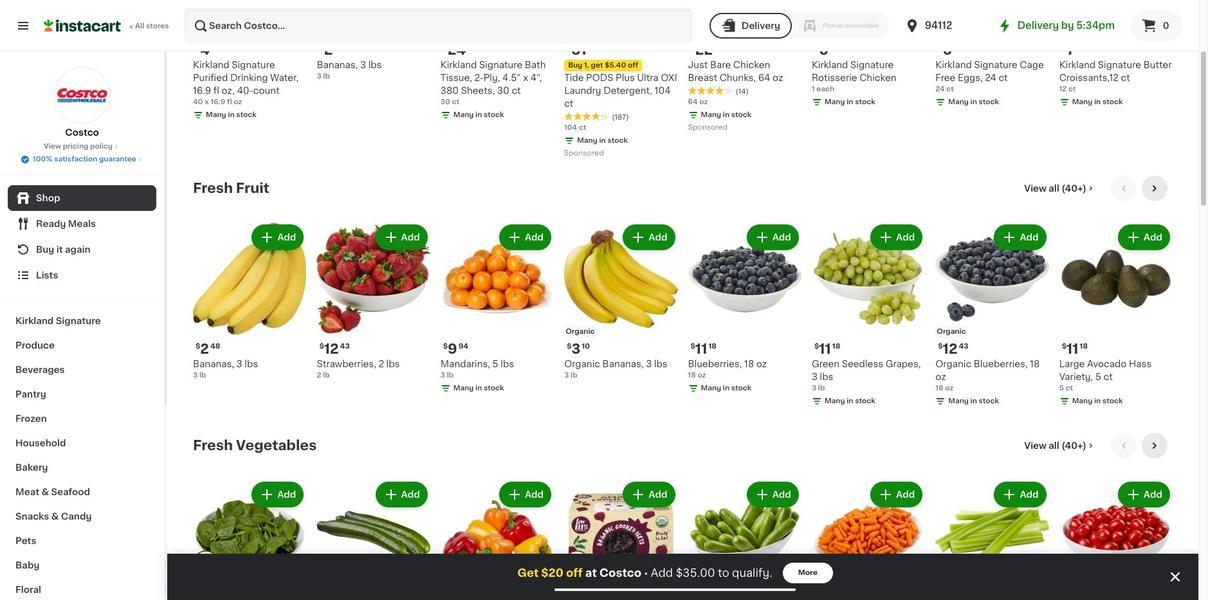 Task type: vqa. For each thing, say whether or not it's contained in the screenshot.


Task type: locate. For each thing, give the bounding box(es) containing it.
0 horizontal spatial blueberries,
[[688, 360, 742, 369]]

lbs inside green seedless grapes, 3 lbs 3 lb
[[820, 372, 834, 381]]

qualify.
[[732, 568, 773, 579]]

$ inside '$ 9 94'
[[443, 343, 448, 350]]

2 blueberries, from the left
[[974, 360, 1028, 369]]

many for kirkland signature bath tissue, 2-ply, 4.5" x 4", 380 sheets, 30 ct
[[454, 112, 474, 119]]

0 vertical spatial (40+)
[[1062, 184, 1087, 193]]

product group containing 2
[[193, 222, 307, 381]]

chicken up chunks,
[[734, 61, 771, 70]]

delivery by 5:34pm link
[[997, 18, 1115, 33]]

(40+) for fresh vegetables
[[1062, 442, 1087, 451]]

signature inside kirkland signature purified drinking water, 16.9 fl oz, 40-count 40 x 16.9 fl oz
[[232, 61, 275, 70]]

104 down oxi
[[655, 86, 671, 95]]

many in stock down sheets,
[[454, 112, 504, 119]]

stock down blueberries, 18 oz 18 oz
[[732, 385, 752, 392]]

signature
[[232, 61, 275, 70], [479, 61, 523, 70], [851, 61, 894, 70], [975, 61, 1018, 70], [1098, 61, 1142, 70], [56, 317, 101, 326]]

1 horizontal spatial 6
[[943, 43, 953, 57]]

product group containing 22
[[688, 0, 802, 135]]

1 vertical spatial view all (40+)
[[1025, 442, 1087, 451]]

104 ct
[[565, 124, 587, 132]]

30
[[497, 86, 510, 95], [441, 99, 450, 106]]

fl
[[213, 86, 219, 95], [227, 99, 232, 106]]

delivery for delivery
[[742, 21, 781, 30]]

24 right eggs,
[[985, 74, 997, 83]]

view all (40+) for vegetables
[[1025, 442, 1087, 451]]

4.5"
[[503, 74, 521, 83]]

many for blueberries, 18 oz
[[701, 385, 722, 392]]

pods
[[586, 74, 614, 83]]

64 down breast
[[688, 99, 698, 106]]

1 horizontal spatial $ 2 48
[[319, 43, 344, 57]]

2 6 from the left
[[943, 43, 953, 57]]

costco inside get $20 off at costco • add $35.00 to qualify.
[[600, 568, 642, 579]]

1 6 from the left
[[819, 43, 829, 57]]

1 horizontal spatial 24
[[936, 86, 945, 93]]

1 horizontal spatial $ 12 43
[[939, 342, 969, 356]]

16.9 down oz,
[[211, 99, 225, 106]]

organic blueberries, 18 oz 18 oz
[[936, 360, 1040, 392]]

6
[[819, 43, 829, 57], [943, 43, 953, 57]]

6 for kirkland signature rotisserie chicken
[[819, 43, 829, 57]]

2 horizontal spatial bananas,
[[603, 360, 644, 369]]

104 down "laundry"
[[565, 124, 577, 132]]

in down tide pods plus ultra oxi laundry detergent, 104 ct
[[599, 137, 606, 144]]

pantry
[[15, 390, 46, 399]]

$ 12 43 up organic blueberries, 18 oz 18 oz
[[939, 342, 969, 356]]

0 horizontal spatial 21
[[830, 44, 838, 51]]

fresh left fruit
[[193, 182, 233, 195]]

buy left 1,
[[568, 62, 583, 69]]

0 vertical spatial 5
[[493, 360, 499, 369]]

shop
[[36, 194, 60, 203]]

Search field
[[185, 9, 692, 42]]

item carousel region containing fresh vegetables
[[193, 433, 1173, 600]]

12 inside kirkland signature butter croissants,12 ct 12 ct
[[1060, 86, 1067, 93]]

0 vertical spatial view all (40+)
[[1025, 184, 1087, 193]]

lbs inside mandarins, 5 lbs 3 lb
[[501, 360, 514, 369]]

0 vertical spatial chicken
[[734, 61, 771, 70]]

kirkland signature rotisserie chicken 1 each
[[812, 61, 897, 93]]

signature up the drinking
[[232, 61, 275, 70]]

costco left •
[[600, 568, 642, 579]]

5 down avocado
[[1096, 372, 1102, 381]]

off inside get $20 off at costco • add $35.00 to qualify.
[[566, 568, 583, 579]]

ct
[[999, 74, 1008, 83], [1121, 74, 1131, 83], [947, 86, 954, 93], [1069, 86, 1076, 93], [512, 86, 521, 95], [452, 99, 460, 106], [565, 99, 574, 108], [579, 124, 587, 132], [1104, 372, 1113, 381], [1066, 385, 1074, 392]]

stock down kirkland signature rotisserie chicken 1 each
[[855, 99, 876, 106]]

3 $ 11 18 from the left
[[1062, 342, 1088, 356]]

0 vertical spatial 64
[[759, 74, 771, 83]]

$
[[196, 44, 200, 51], [319, 44, 324, 51], [443, 44, 448, 51], [567, 44, 572, 51], [691, 44, 696, 51], [815, 44, 819, 51], [939, 44, 943, 51], [1062, 44, 1067, 51], [196, 343, 200, 350], [319, 343, 324, 350], [443, 343, 448, 350], [567, 343, 572, 350], [691, 343, 696, 350], [815, 343, 819, 350], [939, 343, 943, 350], [1062, 343, 1067, 350]]

cage
[[1020, 61, 1044, 70]]

many in stock down oz,
[[206, 112, 257, 119]]

21 down 94112 popup button
[[954, 44, 962, 51]]

many for kirkland signature cage free eggs, 24 ct
[[949, 99, 969, 106]]

2 vertical spatial 24
[[936, 86, 945, 93]]

off up plus
[[628, 62, 639, 69]]

many down eggs,
[[949, 99, 969, 106]]

16.9
[[193, 86, 211, 95], [211, 99, 225, 106]]

1 horizontal spatial costco
[[600, 568, 642, 579]]

kirkland inside kirkland signature purified drinking water, 16.9 fl oz, 40-count 40 x 16.9 fl oz
[[193, 61, 229, 70]]

1 horizontal spatial 5
[[1060, 385, 1064, 392]]

1 vertical spatial view all (40+) button
[[1020, 433, 1101, 459]]

in down blueberries, 18 oz 18 oz
[[723, 385, 730, 392]]

0
[[1163, 21, 1170, 30]]

blueberries, inside organic blueberries, 18 oz 18 oz
[[974, 360, 1028, 369]]

1 11 from the left
[[696, 342, 708, 356]]

view all (40+) button for fresh fruit
[[1020, 176, 1101, 202]]

1 vertical spatial item carousel region
[[193, 433, 1173, 600]]

38
[[714, 44, 724, 51]]

organic down $ 3 10
[[565, 360, 600, 369]]

ready meals
[[36, 219, 96, 228]]

(40+)
[[1062, 184, 1087, 193], [1062, 442, 1087, 451]]

$ 31 51
[[567, 43, 596, 57]]

chicken right rotisserie
[[860, 74, 897, 83]]

1 horizontal spatial 48
[[334, 44, 344, 51]]

12
[[1060, 86, 1067, 93], [324, 342, 339, 356], [943, 342, 958, 356]]

1 horizontal spatial 64
[[759, 74, 771, 83]]

kirkland for kirkland signature purified drinking water, 16.9 fl oz, 40-count
[[193, 61, 229, 70]]

1 horizontal spatial bananas,
[[317, 61, 358, 70]]

2 11 from the left
[[819, 342, 831, 356]]

4
[[200, 43, 210, 57]]

21 for kirkland signature cage free eggs, 24 ct
[[954, 44, 962, 51]]

1 $ 12 43 from the left
[[319, 342, 350, 356]]

signature inside kirkland signature cage free eggs, 24 ct 24 ct
[[975, 61, 1018, 70]]

item carousel region
[[193, 176, 1173, 423], [193, 433, 1173, 600]]

kirkland up "free"
[[936, 61, 972, 70]]

stock for blueberries, 18 oz
[[732, 385, 752, 392]]

$ 6 21 down 94112
[[939, 43, 962, 57]]

add button
[[253, 226, 303, 249], [377, 226, 427, 249], [501, 226, 550, 249], [624, 226, 674, 249], [748, 226, 798, 249], [872, 226, 922, 249], [996, 226, 1046, 249], [1120, 226, 1169, 249], [253, 484, 303, 507], [377, 484, 427, 507], [501, 484, 550, 507], [624, 484, 674, 507], [748, 484, 798, 507], [872, 484, 922, 507], [996, 484, 1046, 507], [1120, 484, 1169, 507]]

0 vertical spatial fresh
[[193, 182, 233, 195]]

1 $ 11 18 from the left
[[691, 342, 717, 356]]

0 horizontal spatial 104
[[565, 124, 577, 132]]

many down blueberries, 18 oz 18 oz
[[701, 385, 722, 392]]

$ inside $ 24 25
[[443, 44, 448, 51]]

in down eggs,
[[971, 99, 977, 106]]

0 horizontal spatial 5
[[493, 360, 499, 369]]

kirkland inside kirkland signature butter croissants,12 ct 12 ct
[[1060, 61, 1096, 70]]

many for mandarins, 5 lbs
[[454, 385, 474, 392]]

lbs
[[369, 61, 382, 70], [245, 360, 258, 369], [387, 360, 400, 369], [501, 360, 514, 369], [654, 360, 668, 369], [820, 372, 834, 381]]

policy
[[90, 143, 113, 150]]

& right meat on the left bottom of page
[[41, 488, 49, 497]]

household
[[15, 439, 66, 448]]

oz
[[773, 74, 784, 83], [234, 99, 242, 106], [700, 99, 708, 106], [757, 360, 767, 369], [698, 372, 706, 379], [936, 372, 946, 381], [946, 385, 954, 392]]

oz inside just bare chicken breast chunks, 64 oz
[[773, 74, 784, 83]]

0 vertical spatial 30
[[497, 86, 510, 95]]

11 for green
[[819, 342, 831, 356]]

2 43 from the left
[[959, 343, 969, 350]]

1 horizontal spatial buy
[[568, 62, 583, 69]]

just bare chicken breast chunks, 64 oz
[[688, 61, 784, 83]]

off left at
[[566, 568, 583, 579]]

11
[[696, 342, 708, 356], [819, 342, 831, 356], [1067, 342, 1079, 356]]

$ 12 43
[[319, 342, 350, 356], [939, 342, 969, 356]]

x
[[523, 74, 528, 83], [205, 99, 209, 106]]

many down each on the right top of the page
[[825, 99, 845, 106]]

x inside kirkland signature bath tissue, 2-ply, 4.5" x 4", 380 sheets, 30 ct 30 ct
[[523, 74, 528, 83]]

12 up strawberries,
[[324, 342, 339, 356]]

rotisserie
[[812, 74, 858, 83]]

$ 11 18 for blueberries,
[[691, 342, 717, 356]]

signature inside kirkland signature butter croissants,12 ct 12 ct
[[1098, 61, 1142, 70]]

stock down sheets,
[[484, 112, 504, 119]]

1 vertical spatial 16.9
[[211, 99, 225, 106]]

signature up ply,
[[479, 61, 523, 70]]

large avocado hass variety, 5 ct 5 ct
[[1060, 360, 1152, 392]]

0 horizontal spatial $ 6 21
[[815, 43, 838, 57]]

many down oz,
[[206, 112, 226, 119]]

in down organic blueberries, 18 oz 18 oz
[[971, 398, 977, 405]]

0 vertical spatial all
[[1049, 184, 1060, 193]]

1 horizontal spatial 12
[[943, 342, 958, 356]]

2-
[[475, 74, 484, 83]]

many down croissants,12 on the top of the page
[[1073, 99, 1093, 106]]

0 horizontal spatial fl
[[213, 86, 219, 95]]

kirkland for kirkland signature butter croissants,12 ct
[[1060, 61, 1096, 70]]

$ 11 18 up large
[[1062, 342, 1088, 356]]

organic
[[566, 328, 595, 335], [937, 328, 966, 335], [565, 360, 600, 369], [936, 360, 972, 369], [566, 585, 595, 593], [813, 585, 843, 593]]

0 horizontal spatial delivery
[[742, 21, 781, 30]]

costco
[[65, 128, 99, 137], [600, 568, 642, 579]]

kirkland inside kirkland signature rotisserie chicken 1 each
[[812, 61, 849, 70]]

12 up organic blueberries, 18 oz 18 oz
[[943, 342, 958, 356]]

1 vertical spatial all
[[1049, 442, 1060, 451]]

stock for large avocado hass variety, 5 ct
[[1103, 398, 1123, 405]]

ready meals link
[[8, 211, 156, 237]]

many in stock for green seedless grapes, 3 lbs
[[825, 398, 876, 405]]

in down croissants,12 on the top of the page
[[1095, 99, 1101, 106]]

many in stock down (187)
[[577, 137, 628, 144]]

all
[[1049, 184, 1060, 193], [1049, 442, 1060, 451]]

all for fresh vegetables
[[1049, 442, 1060, 451]]

1 view all (40+) from the top
[[1025, 184, 1087, 193]]

product group containing 3
[[565, 222, 678, 381]]

2 horizontal spatial 11
[[1067, 342, 1079, 356]]

1 horizontal spatial sponsored badge image
[[688, 124, 727, 132]]

many in stock for blueberries, 18 oz
[[701, 385, 752, 392]]

0 vertical spatial item carousel region
[[193, 176, 1173, 423]]

delivery inside button
[[742, 21, 781, 30]]

1 (40+) from the top
[[1062, 184, 1087, 193]]

0 horizontal spatial &
[[41, 488, 49, 497]]

floral
[[15, 586, 41, 595]]

get
[[591, 62, 603, 69]]

fresh fruit
[[193, 182, 269, 195]]

lb inside mandarins, 5 lbs 3 lb
[[447, 372, 454, 379]]

oz,
[[222, 86, 235, 95]]

30 down 380
[[441, 99, 450, 106]]

104
[[655, 86, 671, 95], [565, 124, 577, 132]]

0 vertical spatial off
[[628, 62, 639, 69]]

signature up croissants,12 on the top of the page
[[1098, 61, 1142, 70]]

signature inside kirkland signature rotisserie chicken 1 each
[[851, 61, 894, 70]]

43 up strawberries,
[[340, 343, 350, 350]]

stock for green seedless grapes, 3 lbs
[[855, 398, 876, 405]]

signature for purified
[[232, 61, 275, 70]]

0 vertical spatial costco
[[65, 128, 99, 137]]

view all (40+) button for fresh vegetables
[[1020, 433, 1101, 459]]

1 vertical spatial off
[[566, 568, 583, 579]]

green seedless grapes, 3 lbs 3 lb
[[812, 360, 921, 392]]

item badge image
[[193, 551, 219, 577]]

1 horizontal spatial 43
[[959, 343, 969, 350]]

x right 40
[[205, 99, 209, 106]]

0 vertical spatial view
[[44, 143, 61, 150]]

kirkland up "purified"
[[193, 61, 229, 70]]

96
[[211, 44, 221, 51]]

$ 12 43 for strawberries, 2 lbs
[[319, 342, 350, 356]]

buy it again link
[[8, 237, 156, 263]]

in for large avocado hass variety, 5 ct
[[1095, 398, 1101, 405]]

1 vertical spatial sponsored badge image
[[565, 150, 603, 157]]

delivery left by
[[1018, 21, 1059, 30]]

1 43 from the left
[[340, 343, 350, 350]]

2 $ 12 43 from the left
[[939, 342, 969, 356]]

lists
[[36, 271, 58, 280]]

lists link
[[8, 263, 156, 288]]

1 21 from the left
[[830, 44, 838, 51]]

kirkland up the tissue, on the top left of page
[[441, 61, 477, 70]]

2 $ 6 21 from the left
[[939, 43, 962, 57]]

kirkland for kirkland signature rotisserie chicken
[[812, 61, 849, 70]]

11 up large
[[1067, 342, 1079, 356]]

2 all from the top
[[1049, 442, 1060, 451]]

12 down croissants,12 on the top of the page
[[1060, 86, 1067, 93]]

produce link
[[8, 333, 156, 358]]

1 vertical spatial (40+)
[[1062, 442, 1087, 451]]

get
[[518, 568, 539, 579]]

1 item carousel region from the top
[[193, 176, 1173, 423]]

1 horizontal spatial off
[[628, 62, 639, 69]]

fresh left vegetables
[[193, 439, 233, 453]]

1 vertical spatial chicken
[[860, 74, 897, 83]]

1 vertical spatial 48
[[210, 343, 220, 350]]

2 vertical spatial view
[[1025, 442, 1047, 451]]

0 horizontal spatial 48
[[210, 343, 220, 350]]

21 up rotisserie
[[830, 44, 838, 51]]

2 fresh from the top
[[193, 439, 233, 453]]

kirkland inside kirkland signature bath tissue, 2-ply, 4.5" x 4", 380 sheets, 30 ct 30 ct
[[441, 61, 477, 70]]

2 view all (40+) from the top
[[1025, 442, 1087, 451]]

1 vertical spatial bananas, 3 lbs 3 lb
[[193, 360, 258, 379]]

2 horizontal spatial $ 11 18
[[1062, 342, 1088, 356]]

0 horizontal spatial buy
[[36, 245, 54, 254]]

1 vertical spatial 5
[[1096, 372, 1102, 381]]

0 vertical spatial 104
[[655, 86, 671, 95]]

3 11 from the left
[[1067, 342, 1079, 356]]

2 (40+) from the top
[[1062, 442, 1087, 451]]

buy 1, get $5.40 off
[[568, 62, 639, 69]]

sponsored badge image for just bare chicken breast chunks, 64 oz
[[688, 124, 727, 132]]

0 horizontal spatial 64
[[688, 99, 698, 106]]

43 for organic blueberries, 18 oz
[[959, 343, 969, 350]]

$5.40
[[605, 62, 626, 69]]

many in stock down eggs,
[[949, 99, 1000, 106]]

in down kirkland signature rotisserie chicken 1 each
[[847, 99, 854, 106]]

ready
[[36, 219, 66, 228]]

$ 12 43 up strawberries,
[[319, 342, 350, 356]]

bananas, 3 lbs 3 lb inside item carousel region
[[193, 360, 258, 379]]

94
[[459, 343, 469, 350]]

bananas,
[[317, 61, 358, 70], [193, 360, 234, 369], [603, 360, 644, 369]]

5 down the variety,
[[1060, 385, 1064, 392]]

many in stock down (14)
[[701, 112, 752, 119]]

by
[[1062, 21, 1075, 30]]

$ 11 18 up blueberries, 18 oz 18 oz
[[691, 342, 717, 356]]

1 horizontal spatial 104
[[655, 86, 671, 95]]

signature for rotisserie
[[851, 61, 894, 70]]

$ inside $ 7 45
[[1062, 44, 1067, 51]]

0 vertical spatial &
[[41, 488, 49, 497]]

costco up view pricing policy link
[[65, 128, 99, 137]]

0 vertical spatial 48
[[334, 44, 344, 51]]

kirkland signature bath tissue, 2-ply, 4.5" x 4", 380 sheets, 30 ct 30 ct
[[441, 61, 546, 106]]

stock down (187)
[[608, 137, 628, 144]]

oz inside kirkland signature purified drinking water, 16.9 fl oz, 40-count 40 x 16.9 fl oz
[[234, 99, 242, 106]]

0 horizontal spatial x
[[205, 99, 209, 106]]

1 horizontal spatial $ 11 18
[[815, 342, 841, 356]]

fl left oz,
[[213, 86, 219, 95]]

5 inside mandarins, 5 lbs 3 lb
[[493, 360, 499, 369]]

seedless
[[842, 360, 884, 369]]

$ 24 25
[[443, 43, 477, 57]]

1 horizontal spatial chicken
[[860, 74, 897, 83]]

$ 11 18 up green
[[815, 342, 841, 356]]

1 vertical spatial 104
[[565, 124, 577, 132]]

& for meat
[[41, 488, 49, 497]]

0 horizontal spatial chicken
[[734, 61, 771, 70]]

pets link
[[8, 529, 156, 553]]

stock down mandarins, 5 lbs 3 lb
[[484, 385, 504, 392]]

kirkland for kirkland signature bath tissue, 2-ply, 4.5" x 4", 380 sheets, 30 ct
[[441, 61, 477, 70]]

1 vertical spatial 24
[[985, 74, 997, 83]]

in for kirkland signature rotisserie chicken
[[847, 99, 854, 106]]

0 vertical spatial view all (40+) button
[[1020, 176, 1101, 202]]

(40+) for fresh fruit
[[1062, 184, 1087, 193]]

in for kirkland signature purified drinking water, 16.9 fl oz, 40-count
[[228, 112, 235, 119]]

buy left it
[[36, 245, 54, 254]]

None search field
[[184, 8, 693, 44]]

signature up eggs,
[[975, 61, 1018, 70]]

& left the candy on the left of the page
[[51, 512, 59, 521]]

11 up green
[[819, 342, 831, 356]]

0 horizontal spatial $ 11 18
[[691, 342, 717, 356]]

1 vertical spatial fl
[[227, 99, 232, 106]]

2 horizontal spatial 12
[[1060, 86, 1067, 93]]

1 all from the top
[[1049, 184, 1060, 193]]

kirkland inside kirkland signature cage free eggs, 24 ct 24 ct
[[936, 61, 972, 70]]

& for snacks
[[51, 512, 59, 521]]

2 view all (40+) button from the top
[[1020, 433, 1101, 459]]

1 vertical spatial $ 2 48
[[196, 342, 220, 356]]

view for fresh fruit
[[1025, 184, 1047, 193]]

fl down oz,
[[227, 99, 232, 106]]

1 view all (40+) button from the top
[[1020, 176, 1101, 202]]

43 up organic blueberries, 18 oz 18 oz
[[959, 343, 969, 350]]

stores
[[146, 23, 169, 30]]

2 item carousel region from the top
[[193, 433, 1173, 600]]

0 horizontal spatial 12
[[324, 342, 339, 356]]

sponsored badge image
[[688, 124, 727, 132], [565, 150, 603, 157]]

1 horizontal spatial &
[[51, 512, 59, 521]]

stock for organic blueberries, 18 oz
[[979, 398, 1000, 405]]

many in stock down kirkland signature rotisserie chicken 1 each
[[825, 99, 876, 106]]

1 $ 6 21 from the left
[[815, 43, 838, 57]]

(14)
[[736, 88, 749, 95]]

24 left 25
[[448, 43, 466, 57]]

1 vertical spatial 30
[[441, 99, 450, 106]]

12 for strawberries, 2 lbs
[[324, 342, 339, 356]]

many
[[825, 99, 845, 106], [949, 99, 969, 106], [1073, 99, 1093, 106], [206, 112, 226, 119], [454, 112, 474, 119], [701, 112, 722, 119], [577, 137, 598, 144], [454, 385, 474, 392], [701, 385, 722, 392], [825, 398, 845, 405], [949, 398, 969, 405], [1073, 398, 1093, 405]]

1 vertical spatial fresh
[[193, 439, 233, 453]]

many in stock down organic blueberries, 18 oz 18 oz
[[949, 398, 1000, 405]]

in down sheets,
[[476, 112, 482, 119]]

many down organic blueberries, 18 oz 18 oz
[[949, 398, 969, 405]]

40
[[193, 99, 203, 106]]

6 up rotisserie
[[819, 43, 829, 57]]

many down the variety,
[[1073, 398, 1093, 405]]

in down green seedless grapes, 3 lbs 3 lb
[[847, 398, 854, 405]]

signature up rotisserie
[[851, 61, 894, 70]]

0 vertical spatial sponsored badge image
[[688, 124, 727, 132]]

1 blueberries, from the left
[[688, 360, 742, 369]]

signature inside kirkland signature bath tissue, 2-ply, 4.5" x 4", 380 sheets, 30 ct 30 ct
[[479, 61, 523, 70]]

stock down organic blueberries, 18 oz 18 oz
[[979, 398, 1000, 405]]

0 horizontal spatial 6
[[819, 43, 829, 57]]

6 down 94112
[[943, 43, 953, 57]]

104 inside tide pods plus ultra oxi laundry detergent, 104 ct
[[655, 86, 671, 95]]

sponsored badge image down 64 oz
[[688, 124, 727, 132]]

produce
[[15, 341, 55, 350]]

1 horizontal spatial bananas, 3 lbs 3 lb
[[317, 61, 382, 80]]

many for large avocado hass variety, 5 ct
[[1073, 398, 1093, 405]]

sponsored badge image down the 104 ct on the left
[[565, 150, 603, 157]]

many down 380
[[454, 112, 474, 119]]

2 21 from the left
[[954, 44, 962, 51]]

1 horizontal spatial organic button
[[812, 480, 926, 600]]

0 vertical spatial bananas, 3 lbs 3 lb
[[317, 61, 382, 80]]

0 vertical spatial buy
[[568, 62, 583, 69]]

stock down large avocado hass variety, 5 ct 5 ct
[[1103, 398, 1123, 405]]

kirkland up rotisserie
[[812, 61, 849, 70]]

18
[[709, 343, 717, 350], [833, 343, 841, 350], [1080, 343, 1088, 350], [745, 360, 754, 369], [1030, 360, 1040, 369], [688, 372, 696, 379], [936, 385, 944, 392]]

1 vertical spatial view
[[1025, 184, 1047, 193]]

in for kirkland signature cage free eggs, 24 ct
[[971, 99, 977, 106]]

many in stock down large avocado hass variety, 5 ct 5 ct
[[1073, 398, 1123, 405]]

stock down 40-
[[236, 112, 257, 119]]

many in stock for large avocado hass variety, 5 ct
[[1073, 398, 1123, 405]]

fresh
[[193, 182, 233, 195], [193, 439, 233, 453]]

30 down '4.5"'
[[497, 86, 510, 95]]

delivery
[[1018, 21, 1059, 30], [742, 21, 781, 30]]

0 vertical spatial x
[[523, 74, 528, 83]]

2 organic button from the left
[[812, 480, 926, 600]]

in for green seedless grapes, 3 lbs
[[847, 398, 854, 405]]

$ 22 38
[[691, 43, 724, 57]]

lb inside organic bananas, 3 lbs 3 lb
[[571, 372, 578, 379]]

1 fresh from the top
[[193, 182, 233, 195]]

many down 64 oz
[[701, 112, 722, 119]]

organic right the grapes,
[[936, 360, 972, 369]]

1 horizontal spatial 11
[[819, 342, 831, 356]]

1 vertical spatial costco
[[600, 568, 642, 579]]

$ 11 18 for large
[[1062, 342, 1088, 356]]

stock down green seedless grapes, 3 lbs 3 lb
[[855, 398, 876, 405]]

chicken inside just bare chicken breast chunks, 64 oz
[[734, 61, 771, 70]]

green
[[812, 360, 840, 369]]

many in stock down green seedless grapes, 3 lbs 3 lb
[[825, 398, 876, 405]]

product group
[[565, 0, 678, 160], [688, 0, 802, 135], [193, 222, 307, 381], [317, 222, 430, 381], [441, 222, 554, 396], [565, 222, 678, 381], [688, 222, 802, 396], [812, 222, 926, 409], [936, 222, 1049, 409], [1060, 222, 1173, 409], [193, 480, 307, 600], [317, 480, 430, 600], [441, 480, 554, 600], [565, 480, 678, 600], [688, 480, 802, 600], [812, 480, 926, 600], [936, 480, 1049, 600], [1060, 480, 1173, 600]]

item badge image
[[565, 551, 590, 577]]

delivery button
[[710, 13, 792, 39]]

0 horizontal spatial sponsored badge image
[[565, 150, 603, 157]]

9
[[448, 342, 457, 356]]

lbs inside strawberries, 2 lbs 2 lb
[[387, 360, 400, 369]]

1 horizontal spatial blueberries,
[[974, 360, 1028, 369]]

0 horizontal spatial off
[[566, 568, 583, 579]]

bakery link
[[8, 456, 156, 480]]

1 vertical spatial buy
[[36, 245, 54, 254]]

treatment tracker modal dialog
[[167, 554, 1199, 600]]

1 horizontal spatial x
[[523, 74, 528, 83]]

2 $ 11 18 from the left
[[815, 342, 841, 356]]

6 for kirkland signature cage free eggs, 24 ct
[[943, 43, 953, 57]]

1 organic button from the left
[[565, 480, 678, 600]]

0 horizontal spatial bananas, 3 lbs 3 lb
[[193, 360, 258, 379]]

x left 4",
[[523, 74, 528, 83]]

buy for buy it again
[[36, 245, 54, 254]]

94112 button
[[905, 8, 982, 44]]

stock for kirkland signature cage free eggs, 24 ct
[[979, 99, 1000, 106]]

94112
[[925, 21, 953, 30]]



Task type: describe. For each thing, give the bounding box(es) containing it.
all stores link
[[44, 8, 170, 44]]

guarantee
[[99, 156, 136, 163]]

shop link
[[8, 185, 156, 211]]

in for mandarins, 5 lbs
[[476, 385, 482, 392]]

breast
[[688, 74, 718, 83]]

again
[[65, 245, 91, 254]]

to
[[718, 568, 730, 579]]

kirkland signature
[[15, 317, 101, 326]]

ct inside tide pods plus ultra oxi laundry detergent, 104 ct
[[565, 99, 574, 108]]

free
[[936, 74, 956, 83]]

delivery by 5:34pm
[[1018, 21, 1115, 30]]

many for kirkland signature butter croissants,12 ct
[[1073, 99, 1093, 106]]

service type group
[[710, 13, 889, 39]]

all
[[135, 23, 144, 30]]

0 horizontal spatial 24
[[448, 43, 466, 57]]

floral link
[[8, 578, 156, 600]]

view pricing policy
[[44, 143, 113, 150]]

12 for organic blueberries, 18 oz
[[943, 342, 958, 356]]

instacart logo image
[[44, 18, 121, 33]]

kirkland for kirkland signature cage free eggs, 24 ct
[[936, 61, 972, 70]]

organic inside organic blueberries, 18 oz 18 oz
[[936, 360, 972, 369]]

satisfaction
[[54, 156, 97, 163]]

meat & seafood link
[[8, 480, 156, 505]]

stock for kirkland signature purified drinking water, 16.9 fl oz, 40-count
[[236, 112, 257, 119]]

bananas, inside organic bananas, 3 lbs 3 lb
[[603, 360, 644, 369]]

0 vertical spatial 16.9
[[193, 86, 211, 95]]

stock down (14)
[[732, 112, 752, 119]]

water,
[[270, 74, 299, 83]]

many in stock for kirkland signature butter croissants,12 ct
[[1073, 99, 1123, 106]]

organic up 10
[[566, 328, 595, 335]]

stock for kirkland signature rotisserie chicken
[[855, 99, 876, 106]]

fresh for fresh fruit
[[193, 182, 233, 195]]

strawberries, 2 lbs 2 lb
[[317, 360, 400, 379]]

frozen
[[15, 414, 47, 423]]

laundry
[[565, 86, 602, 95]]

11 for large
[[1067, 342, 1079, 356]]

delivery for delivery by 5:34pm
[[1018, 21, 1059, 30]]

2 horizontal spatial 24
[[985, 74, 997, 83]]

meat & seafood
[[15, 488, 90, 497]]

grapes,
[[886, 360, 921, 369]]

signature for cage
[[975, 61, 1018, 70]]

1
[[812, 86, 815, 93]]

it
[[56, 245, 63, 254]]

product group containing 31
[[565, 0, 678, 160]]

43 for strawberries, 2 lbs
[[340, 343, 350, 350]]

each
[[817, 86, 835, 93]]

kirkland up produce
[[15, 317, 54, 326]]

many in stock for kirkland signature bath tissue, 2-ply, 4.5" x 4", 380 sheets, 30 ct
[[454, 112, 504, 119]]

2 horizontal spatial 5
[[1096, 372, 1102, 381]]

$ inside "$ 4 96"
[[196, 44, 200, 51]]

100%
[[33, 156, 52, 163]]

buy for buy 1, get $5.40 off
[[568, 62, 583, 69]]

view for fresh vegetables
[[1025, 442, 1047, 451]]

pricing
[[63, 143, 88, 150]]

64 inside just bare chicken breast chunks, 64 oz
[[759, 74, 771, 83]]

51
[[588, 44, 596, 51]]

just
[[688, 61, 708, 70]]

$ 2 48 inside item carousel region
[[196, 342, 220, 356]]

purified
[[193, 74, 228, 83]]

view all (40+) for fruit
[[1025, 184, 1087, 193]]

stock for kirkland signature butter croissants,12 ct
[[1103, 99, 1123, 106]]

ready meals button
[[8, 211, 156, 237]]

many in stock for kirkland signature cage free eggs, 24 ct
[[949, 99, 1000, 106]]

organic down more button at the bottom
[[813, 585, 843, 593]]

signature for bath
[[479, 61, 523, 70]]

blueberries, inside blueberries, 18 oz 18 oz
[[688, 360, 742, 369]]

all for fresh fruit
[[1049, 184, 1060, 193]]

0 vertical spatial $ 2 48
[[319, 43, 344, 57]]

seafood
[[51, 488, 90, 497]]

product group containing 9
[[441, 222, 554, 396]]

stock for mandarins, 5 lbs
[[484, 385, 504, 392]]

$ 12 43 for organic blueberries, 18 oz
[[939, 342, 969, 356]]

tide
[[565, 74, 584, 83]]

organic inside organic bananas, 3 lbs 3 lb
[[565, 360, 600, 369]]

signature up the produce link on the bottom left
[[56, 317, 101, 326]]

costco link
[[54, 67, 110, 139]]

drinking
[[230, 74, 268, 83]]

detergent,
[[604, 86, 653, 95]]

eggs,
[[958, 74, 983, 83]]

$ inside $ 31 51
[[567, 44, 572, 51]]

chicken inside kirkland signature rotisserie chicken 1 each
[[860, 74, 897, 83]]

fresh for fresh vegetables
[[193, 439, 233, 453]]

100% satisfaction guarantee button
[[20, 152, 144, 165]]

kirkland signature link
[[8, 309, 156, 333]]

5:34pm
[[1077, 21, 1115, 30]]

pets
[[15, 537, 36, 546]]

hass
[[1129, 360, 1152, 369]]

frozen link
[[8, 407, 156, 431]]

1 horizontal spatial fl
[[227, 99, 232, 106]]

item carousel region containing fresh fruit
[[193, 176, 1173, 423]]

2 vertical spatial 5
[[1060, 385, 1064, 392]]

sponsored badge image for tide pods plus ultra oxi laundry detergent, 104 ct
[[565, 150, 603, 157]]

oxi
[[661, 74, 678, 83]]

large
[[1060, 360, 1085, 369]]

organic down at
[[566, 585, 595, 593]]

lb inside strawberries, 2 lbs 2 lb
[[323, 372, 330, 379]]

3 inside mandarins, 5 lbs 3 lb
[[441, 372, 445, 379]]

organic up organic blueberries, 18 oz 18 oz
[[937, 328, 966, 335]]

snacks & candy link
[[8, 505, 156, 529]]

many for green seedless grapes, 3 lbs
[[825, 398, 845, 405]]

fresh vegetables
[[193, 439, 317, 453]]

costco logo image
[[54, 67, 110, 124]]

in for organic blueberries, 18 oz
[[971, 398, 977, 405]]

croissants,12
[[1060, 74, 1119, 83]]

meat
[[15, 488, 39, 497]]

many for organic blueberries, 18 oz
[[949, 398, 969, 405]]

beverages
[[15, 366, 65, 375]]

many in stock for organic blueberries, 18 oz
[[949, 398, 1000, 405]]

$ 6 21 for kirkland signature cage free eggs, 24 ct
[[939, 43, 962, 57]]

lbs inside organic bananas, 3 lbs 3 lb
[[654, 360, 668, 369]]

many for kirkland signature purified drinking water, 16.9 fl oz, 40-count
[[206, 112, 226, 119]]

1 horizontal spatial 30
[[497, 86, 510, 95]]

0 horizontal spatial bananas,
[[193, 360, 234, 369]]

0 button
[[1131, 10, 1184, 41]]

0 vertical spatial fl
[[213, 86, 219, 95]]

baby link
[[8, 553, 156, 578]]

48 inside item carousel region
[[210, 343, 220, 350]]

snacks
[[15, 512, 49, 521]]

fruit
[[236, 182, 269, 195]]

$ inside $ 3 10
[[567, 343, 572, 350]]

many in stock for kirkland signature purified drinking water, 16.9 fl oz, 40-count
[[206, 112, 257, 119]]

in for kirkland signature bath tissue, 2-ply, 4.5" x 4", 380 sheets, 30 ct
[[476, 112, 482, 119]]

$ 9 94
[[443, 342, 469, 356]]

many in stock for kirkland signature rotisserie chicken
[[825, 99, 876, 106]]

signature for butter
[[1098, 61, 1142, 70]]

snacks & candy
[[15, 512, 92, 521]]

more
[[798, 570, 818, 577]]

beverages link
[[8, 358, 156, 382]]

in for kirkland signature butter croissants,12 ct
[[1095, 99, 1101, 106]]

1 vertical spatial 64
[[688, 99, 698, 106]]

stock for kirkland signature bath tissue, 2-ply, 4.5" x 4", 380 sheets, 30 ct
[[484, 112, 504, 119]]

31
[[572, 43, 587, 57]]

$ 11 18 for green
[[815, 342, 841, 356]]

kirkland signature purified drinking water, 16.9 fl oz, 40-count 40 x 16.9 fl oz
[[193, 61, 299, 106]]

kirkland signature cage free eggs, 24 ct 24 ct
[[936, 61, 1044, 93]]

more button
[[783, 563, 833, 584]]

0 horizontal spatial costco
[[65, 128, 99, 137]]

21 for kirkland signature rotisserie chicken
[[830, 44, 838, 51]]

(187)
[[612, 114, 629, 121]]

11 for blueberries,
[[696, 342, 708, 356]]

25
[[468, 44, 477, 51]]

$ 6 21 for kirkland signature rotisserie chicken
[[815, 43, 838, 57]]

mandarins, 5 lbs 3 lb
[[441, 360, 514, 379]]

bakery
[[15, 463, 48, 472]]

in down chunks,
[[723, 112, 730, 119]]

many in stock for mandarins, 5 lbs
[[454, 385, 504, 392]]

add inside get $20 off at costco • add $35.00 to qualify.
[[651, 568, 673, 579]]

many for kirkland signature rotisserie chicken
[[825, 99, 845, 106]]

tissue,
[[441, 74, 472, 83]]

get $20 off at costco • add $35.00 to qualify.
[[518, 568, 773, 579]]

meals
[[68, 219, 96, 228]]

in for blueberries, 18 oz
[[723, 385, 730, 392]]

plus
[[616, 74, 635, 83]]

sheets,
[[461, 86, 495, 95]]

lb inside green seedless grapes, 3 lbs 3 lb
[[818, 385, 825, 392]]

10
[[582, 343, 590, 350]]

all stores
[[135, 23, 169, 30]]

x inside kirkland signature purified drinking water, 16.9 fl oz, 40-count 40 x 16.9 fl oz
[[205, 99, 209, 106]]

buy it again
[[36, 245, 91, 254]]

$ 7 45
[[1062, 43, 1086, 57]]

tide pods plus ultra oxi laundry detergent, 104 ct
[[565, 74, 678, 108]]

many down the 104 ct on the left
[[577, 137, 598, 144]]

organic bananas, 3 lbs 3 lb
[[565, 360, 668, 379]]

64 oz
[[688, 99, 708, 106]]

$ inside $ 22 38
[[691, 44, 696, 51]]

variety,
[[1060, 372, 1094, 381]]



